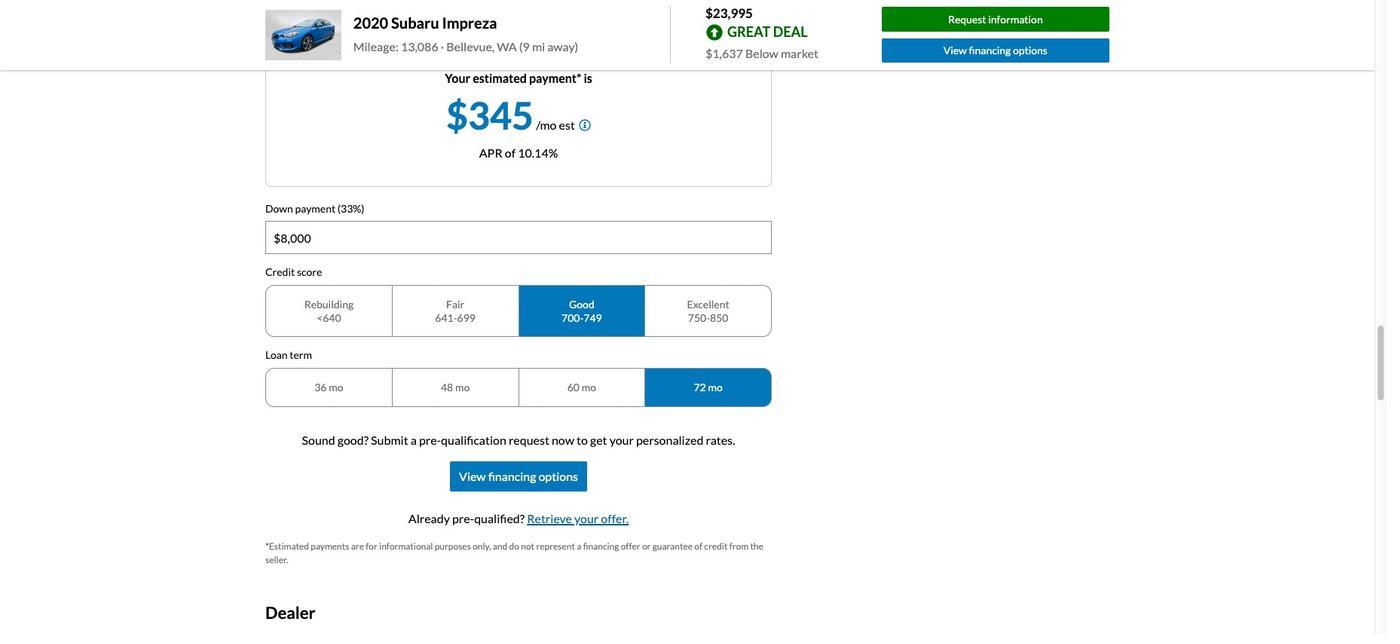 Task type: vqa. For each thing, say whether or not it's contained in the screenshot.
Bellevue,
yes



Task type: describe. For each thing, give the bounding box(es) containing it.
estimated
[[473, 71, 527, 85]]

/mo
[[536, 117, 557, 132]]

real,
[[346, 14, 369, 28]]

your estimated payment* is
[[445, 71, 592, 85]]

dealer
[[265, 602, 315, 622]]

rates.
[[706, 432, 735, 447]]

good
[[569, 298, 595, 311]]

72 mo
[[694, 381, 723, 394]]

$345 /mo est
[[446, 92, 575, 138]]

0 vertical spatial your
[[610, 432, 634, 447]]

apr of 10.14%
[[479, 145, 558, 160]]

0 horizontal spatial pre-
[[419, 432, 441, 447]]

apr
[[479, 145, 503, 160]]

fair 641-699
[[435, 298, 476, 324]]

and
[[493, 540, 508, 552]]

subaru
[[391, 14, 439, 32]]

mo for 60 mo
[[582, 381, 596, 394]]

deal
[[773, 23, 808, 40]]

great deal
[[727, 23, 808, 40]]

view for the rightmost view financing options 'button'
[[944, 44, 967, 57]]

options for bottom view financing options 'button'
[[539, 469, 578, 483]]

with
[[321, 14, 344, 28]]

score
[[297, 266, 322, 279]]

guarantee
[[653, 540, 693, 552]]

0 horizontal spatial personalized
[[372, 14, 439, 28]]

1 horizontal spatial personalized
[[636, 432, 704, 447]]

sound
[[302, 432, 335, 447]]

·
[[441, 39, 444, 54]]

represent
[[536, 540, 575, 552]]

$1,637 below market
[[706, 46, 819, 60]]

the
[[750, 540, 764, 552]]

your
[[445, 71, 470, 85]]

qualified?
[[474, 511, 525, 525]]

850
[[710, 311, 729, 324]]

offer.
[[601, 511, 629, 525]]

now
[[552, 432, 574, 447]]

payments
[[311, 540, 349, 552]]

rebuilding
[[304, 298, 354, 311]]

sound good? submit a pre-qualification request now to get your personalized rates.
[[302, 432, 735, 447]]

mileage:
[[353, 39, 399, 54]]

only,
[[473, 540, 491, 552]]

already pre-qualified? retrieve your offer.
[[408, 511, 629, 525]]

2020 subaru impreza mileage: 13,086 · bellevue, wa (9 mi away)
[[353, 14, 579, 54]]

or
[[642, 540, 651, 552]]

do
[[509, 540, 519, 552]]

are
[[351, 540, 364, 552]]

rebuilding <640
[[304, 298, 354, 324]]

credit score
[[265, 266, 322, 279]]

a inside '*estimated payments are for informational purposes only, and do not represent a financing offer or guarantee of credit from the seller.'
[[577, 540, 581, 552]]

749
[[584, 311, 602, 324]]

1 horizontal spatial pre-
[[452, 511, 474, 525]]

$1,637
[[706, 46, 743, 60]]

payment
[[295, 202, 336, 215]]

36
[[315, 381, 327, 394]]

down payment (33%)
[[265, 202, 364, 215]]

seller.
[[265, 554, 288, 565]]

72
[[694, 381, 706, 394]]

fair
[[446, 298, 465, 311]]

699
[[457, 311, 476, 324]]

request
[[509, 432, 549, 447]]

below
[[746, 46, 779, 60]]

$345
[[446, 92, 534, 138]]

48
[[441, 381, 453, 394]]

for
[[366, 540, 378, 552]]

0 horizontal spatial your
[[574, 511, 599, 525]]

shop with real, personalized rates
[[292, 14, 468, 28]]

2020
[[353, 14, 388, 32]]

purposes
[[435, 540, 471, 552]]

shop
[[292, 14, 318, 28]]

loan term
[[265, 349, 312, 361]]



Task type: locate. For each thing, give the bounding box(es) containing it.
view down request
[[944, 44, 967, 57]]

mo for 72 mo
[[708, 381, 723, 394]]

retrieve
[[527, 511, 572, 525]]

financing down request information button
[[969, 44, 1011, 57]]

1 horizontal spatial view financing options
[[944, 44, 1048, 57]]

mo for 36 mo
[[329, 381, 343, 394]]

60 mo
[[567, 381, 596, 394]]

your
[[610, 432, 634, 447], [574, 511, 599, 525]]

options down information
[[1013, 44, 1048, 57]]

1 vertical spatial view financing options button
[[450, 461, 587, 491]]

view financing options down sound good? submit a pre-qualification request now to get your personalized rates.
[[459, 469, 578, 483]]

get
[[590, 432, 607, 447]]

financing left offer
[[583, 540, 619, 552]]

mi
[[532, 39, 545, 54]]

1 horizontal spatial financing
[[583, 540, 619, 552]]

credit
[[704, 540, 728, 552]]

1 horizontal spatial view
[[944, 44, 967, 57]]

financing down sound good? submit a pre-qualification request now to get your personalized rates.
[[488, 469, 536, 483]]

*estimated payments are for informational purposes only, and do not represent a financing offer or guarantee of credit from the seller.
[[265, 540, 764, 565]]

options
[[1013, 44, 1048, 57], [539, 469, 578, 483]]

pre- up purposes
[[452, 511, 474, 525]]

60
[[567, 381, 580, 394]]

qualification
[[441, 432, 506, 447]]

0 vertical spatial of
[[505, 145, 516, 160]]

request information button
[[882, 7, 1110, 31]]

options down now
[[539, 469, 578, 483]]

personalized up 13,086
[[372, 14, 439, 28]]

mo right '36'
[[329, 381, 343, 394]]

13,086
[[401, 39, 439, 54]]

submit
[[371, 432, 408, 447]]

1 horizontal spatial of
[[695, 540, 703, 552]]

1 horizontal spatial view financing options button
[[882, 38, 1110, 63]]

48 mo
[[441, 381, 470, 394]]

$23,995
[[706, 5, 753, 21]]

excellent
[[687, 298, 730, 311]]

mo
[[329, 381, 343, 394], [455, 381, 470, 394], [582, 381, 596, 394], [708, 381, 723, 394]]

personalized left rates.
[[636, 432, 704, 447]]

0 vertical spatial personalized
[[372, 14, 439, 28]]

request information
[[948, 13, 1043, 25]]

0 vertical spatial view financing options button
[[882, 38, 1110, 63]]

information
[[988, 13, 1043, 25]]

36 mo
[[315, 381, 343, 394]]

0 horizontal spatial view financing options
[[459, 469, 578, 483]]

down
[[265, 202, 293, 215]]

bellevue,
[[446, 39, 495, 54]]

credit
[[265, 266, 295, 279]]

pre-
[[419, 432, 441, 447], [452, 511, 474, 525]]

*estimated
[[265, 540, 309, 552]]

view financing options for the rightmost view financing options 'button'
[[944, 44, 1048, 57]]

1 vertical spatial a
[[577, 540, 581, 552]]

1 horizontal spatial your
[[610, 432, 634, 447]]

0 horizontal spatial financing
[[488, 469, 536, 483]]

of inside '*estimated payments are for informational purposes only, and do not represent a financing offer or guarantee of credit from the seller.'
[[695, 540, 703, 552]]

3 mo from the left
[[582, 381, 596, 394]]

view down qualification
[[459, 469, 486, 483]]

0 horizontal spatial view financing options button
[[450, 461, 587, 491]]

not
[[521, 540, 535, 552]]

0 vertical spatial view
[[944, 44, 967, 57]]

mo for 48 mo
[[455, 381, 470, 394]]

financing
[[969, 44, 1011, 57], [488, 469, 536, 483], [583, 540, 619, 552]]

already
[[408, 511, 450, 525]]

1 horizontal spatial a
[[577, 540, 581, 552]]

2 mo from the left
[[455, 381, 470, 394]]

your right get
[[610, 432, 634, 447]]

2 vertical spatial financing
[[583, 540, 619, 552]]

10.14%
[[518, 145, 558, 160]]

0 horizontal spatial options
[[539, 469, 578, 483]]

0 vertical spatial options
[[1013, 44, 1048, 57]]

<640
[[317, 311, 341, 324]]

(33%)
[[338, 202, 364, 215]]

info circle image
[[579, 119, 591, 131]]

1 vertical spatial of
[[695, 540, 703, 552]]

0 horizontal spatial a
[[411, 432, 417, 447]]

est
[[559, 117, 575, 132]]

of right apr
[[505, 145, 516, 160]]

good?
[[338, 432, 369, 447]]

impreza
[[442, 14, 497, 32]]

641-
[[435, 311, 457, 324]]

mo right 60
[[582, 381, 596, 394]]

away)
[[548, 39, 579, 54]]

view financing options down request information button
[[944, 44, 1048, 57]]

good 700-749
[[562, 298, 602, 324]]

personalized
[[372, 14, 439, 28], [636, 432, 704, 447]]

retrieve your offer. link
[[527, 511, 629, 525]]

a right represent
[[577, 540, 581, 552]]

view financing options button down request information button
[[882, 38, 1110, 63]]

excellent 750-850
[[687, 298, 730, 324]]

1 vertical spatial personalized
[[636, 432, 704, 447]]

0 vertical spatial financing
[[969, 44, 1011, 57]]

view financing options for bottom view financing options 'button'
[[459, 469, 578, 483]]

1 horizontal spatial options
[[1013, 44, 1048, 57]]

is
[[584, 71, 592, 85]]

financing inside '*estimated payments are for informational purposes only, and do not represent a financing offer or guarantee of credit from the seller.'
[[583, 540, 619, 552]]

0 vertical spatial view financing options
[[944, 44, 1048, 57]]

1 vertical spatial your
[[574, 511, 599, 525]]

(9
[[519, 39, 530, 54]]

view financing options button
[[882, 38, 1110, 63], [450, 461, 587, 491]]

1 vertical spatial view
[[459, 469, 486, 483]]

wa
[[497, 39, 517, 54]]

to
[[577, 432, 588, 447]]

view for bottom view financing options 'button'
[[459, 469, 486, 483]]

of left credit
[[695, 540, 703, 552]]

request
[[948, 13, 986, 25]]

1 mo from the left
[[329, 381, 343, 394]]

great
[[727, 23, 771, 40]]

loan
[[265, 349, 288, 361]]

0 vertical spatial a
[[411, 432, 417, 447]]

mo right 48
[[455, 381, 470, 394]]

Down payment (33%) text field
[[266, 222, 771, 254]]

1 vertical spatial pre-
[[452, 511, 474, 525]]

informational
[[379, 540, 433, 552]]

your left offer.
[[574, 511, 599, 525]]

0 vertical spatial pre-
[[419, 432, 441, 447]]

rates
[[441, 14, 468, 28]]

offer
[[621, 540, 640, 552]]

1 vertical spatial financing
[[488, 469, 536, 483]]

1 vertical spatial options
[[539, 469, 578, 483]]

view
[[944, 44, 967, 57], [459, 469, 486, 483]]

a
[[411, 432, 417, 447], [577, 540, 581, 552]]

0 horizontal spatial of
[[505, 145, 516, 160]]

view financing options
[[944, 44, 1048, 57], [459, 469, 578, 483]]

of
[[505, 145, 516, 160], [695, 540, 703, 552]]

options for the rightmost view financing options 'button'
[[1013, 44, 1048, 57]]

2 horizontal spatial financing
[[969, 44, 1011, 57]]

from
[[729, 540, 749, 552]]

2020 subaru impreza image
[[265, 10, 341, 60]]

750-
[[688, 311, 710, 324]]

1 vertical spatial view financing options
[[459, 469, 578, 483]]

4 mo from the left
[[708, 381, 723, 394]]

view financing options button down sound good? submit a pre-qualification request now to get your personalized rates.
[[450, 461, 587, 491]]

mo right 72
[[708, 381, 723, 394]]

market
[[781, 46, 819, 60]]

a right submit
[[411, 432, 417, 447]]

term
[[290, 349, 312, 361]]

pre- right submit
[[419, 432, 441, 447]]

0 horizontal spatial view
[[459, 469, 486, 483]]

700-
[[562, 311, 584, 324]]



